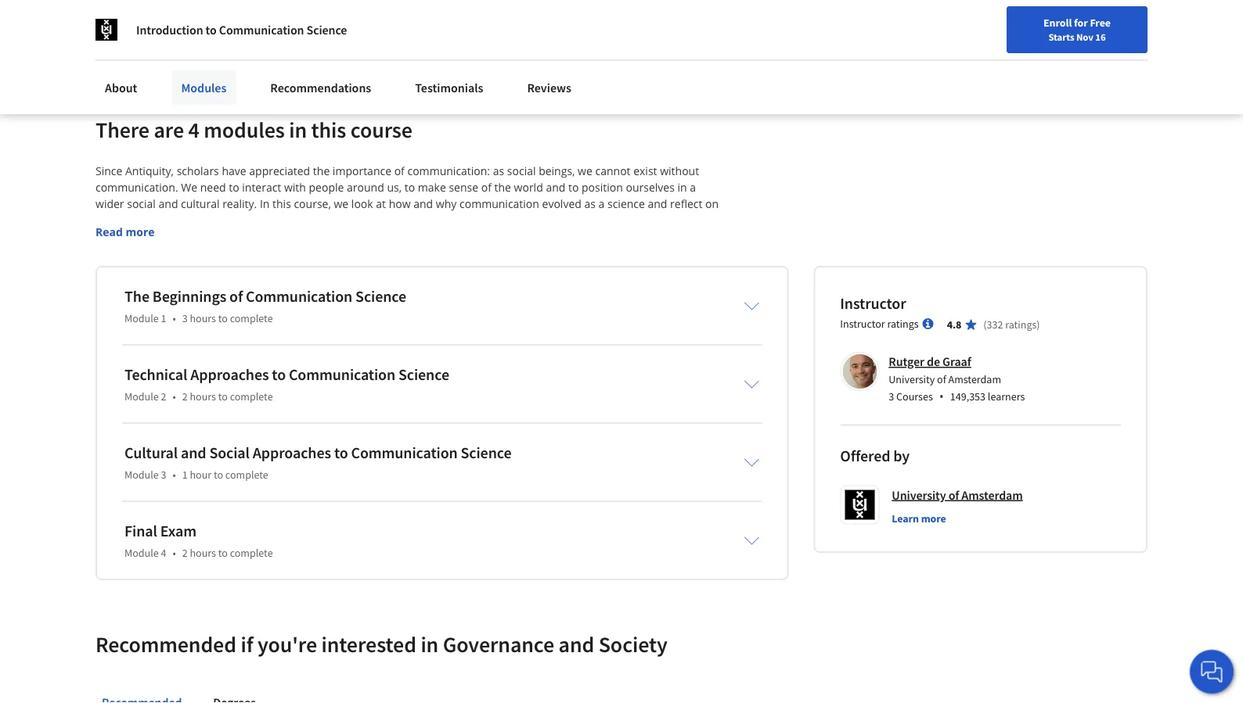 Task type: describe. For each thing, give the bounding box(es) containing it.
0 vertical spatial communication
[[460, 197, 539, 212]]

1 horizontal spatial as
[[585, 197, 596, 212]]

of inside university of amsterdam link
[[949, 488, 959, 504]]

3 for science
[[161, 468, 166, 483]]

1 vertical spatial communication
[[508, 213, 588, 228]]

• inside "final exam module 4 • 2 hours to complete"
[[173, 547, 176, 561]]

• inside the beginnings of communication science module 1 • 3 hours to complete
[[173, 312, 176, 326]]

science inside the beginnings of communication science module 1 • 3 hours to complete
[[356, 287, 406, 307]]

)
[[1037, 318, 1040, 332]]

testimonials
[[415, 80, 483, 96]]

reviews link
[[518, 70, 581, 105]]

cultural
[[125, 444, 178, 463]]

and down "make"
[[414, 197, 433, 212]]

hours inside "final exam module 4 • 2 hours to complete"
[[190, 547, 216, 561]]

approaches inside cultural and social approaches to communication science module 3 • 1 hour to complete
[[253, 444, 331, 463]]

learn
[[892, 512, 919, 526]]

your
[[284, 19, 308, 35]]

starts
[[1049, 31, 1075, 43]]

the up 'together'
[[414, 213, 431, 228]]

science inside cultural and social approaches to communication science module 3 • 1 hour to complete
[[461, 444, 512, 463]]

final
[[125, 522, 157, 542]]

society
[[599, 632, 668, 659]]

of inside rutger de  graaf university of amsterdam 3 courses • 149,353 learners
[[937, 373, 947, 387]]

boundaries
[[434, 213, 492, 228]]

appreciated
[[249, 164, 310, 179]]

nov
[[1077, 31, 1094, 43]]

149,353
[[950, 390, 986, 404]]

dominant
[[134, 213, 184, 228]]

university of amsterdam
[[892, 488, 1023, 504]]

cultural
[[181, 197, 220, 212]]

sense
[[449, 180, 478, 195]]

instructor ratings
[[840, 317, 919, 331]]

1 vertical spatial we
[[334, 197, 349, 212]]

world.
[[589, 230, 621, 244]]

are
[[154, 116, 184, 144]]

it
[[155, 19, 162, 35]]

look
[[351, 197, 373, 212]]

4.8
[[947, 318, 962, 332]]

testimonials link
[[406, 70, 493, 105]]

ourselves
[[626, 180, 675, 195]]

instructor for instructor
[[840, 294, 906, 314]]

antiquity,
[[125, 164, 174, 179]]

courses
[[897, 390, 933, 404]]

extends
[[330, 213, 370, 228]]

free
[[1090, 16, 1111, 30]]

and down beings,
[[546, 180, 566, 195]]

to inside the beginnings of communication science module 1 • 3 hours to complete
[[218, 312, 228, 326]]

1 inside cultural and social approaches to communication science module 3 • 1 hour to complete
[[182, 468, 188, 483]]

why
[[436, 197, 457, 212]]

media
[[214, 19, 247, 35]]

cannot
[[596, 164, 631, 179]]

(
[[984, 318, 987, 332]]

how
[[389, 197, 411, 212]]

0 vertical spatial 4
[[188, 116, 199, 144]]

and left society
[[559, 632, 594, 659]]

sociology
[[211, 230, 259, 244]]

about
[[105, 80, 137, 96]]

university of amsterdam link
[[892, 486, 1023, 505]]

0 vertical spatial science
[[608, 197, 645, 212]]

without
[[660, 164, 699, 179]]

reality.
[[222, 197, 257, 212]]

recommended if you're interested in governance and society
[[96, 632, 668, 659]]

introduction to communication science
[[136, 22, 347, 38]]

exploring
[[661, 213, 709, 228]]

at
[[376, 197, 386, 212]]

join
[[347, 230, 366, 244]]

history,
[[171, 230, 209, 244]]

more for read more
[[126, 225, 155, 240]]

read
[[96, 225, 123, 240]]

and down ourselves
[[648, 197, 668, 212]]

rutger
[[889, 354, 925, 370]]

exist
[[634, 164, 657, 179]]

the right "over"
[[569, 230, 586, 244]]

2 vertical spatial social
[[127, 197, 156, 212]]

3 for 1
[[182, 312, 188, 326]]

scholars
[[177, 164, 219, 179]]

if
[[241, 632, 253, 659]]

there are 4 modules in this course
[[96, 116, 413, 144]]

review
[[380, 19, 415, 35]]

we
[[181, 180, 197, 195]]

show notifications image
[[1032, 20, 1051, 38]]

learn more
[[892, 512, 946, 526]]

1 vertical spatial people
[[491, 230, 526, 244]]

module inside technical approaches to communication science module 2 • 2 hours to complete
[[125, 390, 159, 404]]

recommendations link
[[261, 70, 381, 105]]

make
[[418, 180, 446, 195]]

0 vertical spatial this
[[311, 116, 346, 144]]

1 vertical spatial university
[[892, 488, 946, 504]]

1 horizontal spatial course
[[351, 116, 413, 144]]

modules
[[204, 116, 285, 144]]

share it on social media and in your performance review
[[122, 19, 415, 35]]

since
[[96, 164, 122, 179]]

• inside rutger de  graaf university of amsterdam 3 courses • 149,353 learners
[[939, 388, 944, 405]]

and up dominant
[[159, 197, 178, 212]]

the up 'course,'
[[313, 164, 330, 179]]

offered by
[[840, 447, 910, 466]]

modules link
[[172, 70, 236, 105]]

rutger de  graaf university of amsterdam 3 courses • 149,353 learners
[[889, 354, 1025, 405]]

need
[[200, 180, 226, 195]]

in inside since antiquity, scholars have appreciated the importance of communication: as social beings, we cannot exist without communication. we need to interact with people around us, to make sense of the world and to position ourselves in a wider social and cultural reality. in this course, we look at how and why communication evolved as a science and reflect on today's dominant paradigms. the course also extends beyond the boundaries of communication science itself, exploring dimensions of history, sociology and psychology. join our class, together with people all over the world.
[[678, 180, 687, 195]]

around
[[347, 180, 384, 195]]

have
[[222, 164, 246, 179]]

learners
[[988, 390, 1025, 404]]

modules
[[181, 80, 227, 96]]



Task type: locate. For each thing, give the bounding box(es) containing it.
1 vertical spatial this
[[273, 197, 291, 212]]

this
[[311, 116, 346, 144], [273, 197, 291, 212]]

de
[[927, 354, 940, 370]]

module down technical on the left bottom of page
[[125, 390, 159, 404]]

module inside the beginnings of communication science module 1 • 3 hours to complete
[[125, 312, 159, 326]]

today's
[[96, 213, 131, 228]]

psychology.
[[284, 230, 344, 244]]

in
[[272, 19, 282, 35], [289, 116, 307, 144], [678, 180, 687, 195], [421, 632, 439, 659]]

1 horizontal spatial on
[[706, 197, 719, 212]]

chat with us image
[[1200, 660, 1225, 685]]

1 vertical spatial hours
[[190, 390, 216, 404]]

a down the position on the top
[[599, 197, 605, 212]]

in up appreciated on the left of page
[[289, 116, 307, 144]]

on inside since antiquity, scholars have appreciated the importance of communication: as social beings, we cannot exist without communication. we need to interact with people around us, to make sense of the world and to position ourselves in a wider social and cultural reality. in this course, we look at how and why communication evolved as a science and reflect on today's dominant paradigms. the course also extends beyond the boundaries of communication science itself, exploring dimensions of history, sociology and psychology. join our class, together with people all over the world.
[[706, 197, 719, 212]]

this down recommendations
[[311, 116, 346, 144]]

social left media
[[181, 19, 211, 35]]

• inside technical approaches to communication science module 2 • 2 hours to complete
[[173, 390, 176, 404]]

cultural and social approaches to communication science module 3 • 1 hour to complete
[[125, 444, 512, 483]]

2
[[161, 390, 166, 404], [182, 390, 188, 404], [182, 547, 188, 561]]

people left all
[[491, 230, 526, 244]]

the left beginnings
[[125, 287, 150, 307]]

class,
[[389, 230, 417, 244]]

None search field
[[223, 10, 599, 41]]

0 vertical spatial university
[[889, 373, 935, 387]]

the inside since antiquity, scholars have appreciated the importance of communication: as social beings, we cannot exist without communication. we need to interact with people around us, to make sense of the world and to position ourselves in a wider social and cultural reality. in this course, we look at how and why communication evolved as a science and reflect on today's dominant paradigms. the course also extends beyond the boundaries of communication science itself, exploring dimensions of history, sociology and psychology. join our class, together with people all over the world.
[[247, 213, 266, 228]]

the left world on the top
[[495, 180, 511, 195]]

science
[[307, 22, 347, 38], [356, 287, 406, 307], [399, 365, 449, 385], [461, 444, 512, 463]]

0 vertical spatial approaches
[[190, 365, 269, 385]]

a up "reflect" on the top right
[[690, 180, 696, 195]]

all
[[529, 230, 541, 244]]

university
[[889, 373, 935, 387], [892, 488, 946, 504]]

world
[[514, 180, 543, 195]]

beginnings
[[153, 287, 226, 307]]

2 instructor from the top
[[840, 317, 885, 331]]

0 horizontal spatial with
[[284, 180, 306, 195]]

1 horizontal spatial people
[[491, 230, 526, 244]]

hours down exam
[[190, 547, 216, 561]]

0 vertical spatial course
[[351, 116, 413, 144]]

with down appreciated on the left of page
[[284, 180, 306, 195]]

0 vertical spatial 1
[[161, 312, 166, 326]]

university of amsterdam image
[[96, 19, 117, 41]]

1 horizontal spatial social
[[181, 19, 211, 35]]

itself,
[[631, 213, 658, 228]]

recommendation tabs tab list
[[96, 685, 1148, 704]]

science up itself,
[[608, 197, 645, 212]]

approaches right social
[[253, 444, 331, 463]]

the inside the beginnings of communication science module 1 • 3 hours to complete
[[125, 287, 150, 307]]

instructor up instructor ratings
[[840, 294, 906, 314]]

•
[[173, 312, 176, 326], [939, 388, 944, 405], [173, 390, 176, 404], [173, 468, 176, 483], [173, 547, 176, 561]]

1 inside the beginnings of communication science module 1 • 3 hours to complete
[[161, 312, 166, 326]]

social down communication.
[[127, 197, 156, 212]]

• left the 149,353
[[939, 388, 944, 405]]

in left your
[[272, 19, 282, 35]]

also
[[306, 213, 327, 228]]

science
[[608, 197, 645, 212], [591, 213, 628, 228]]

0 horizontal spatial we
[[334, 197, 349, 212]]

0 horizontal spatial 1
[[161, 312, 166, 326]]

recommendations
[[270, 80, 371, 96]]

people up 'course,'
[[309, 180, 344, 195]]

0 horizontal spatial this
[[273, 197, 291, 212]]

instructor
[[840, 294, 906, 314], [840, 317, 885, 331]]

we
[[578, 164, 593, 179], [334, 197, 349, 212]]

1 horizontal spatial this
[[311, 116, 346, 144]]

social
[[181, 19, 211, 35], [507, 164, 536, 179], [127, 197, 156, 212]]

ratings up rutger
[[888, 317, 919, 331]]

2 hours from the top
[[190, 390, 216, 404]]

university inside rutger de  graaf university of amsterdam 3 courses • 149,353 learners
[[889, 373, 935, 387]]

1 left hour on the left of page
[[182, 468, 188, 483]]

0 vertical spatial with
[[284, 180, 306, 195]]

2 inside "final exam module 4 • 2 hours to complete"
[[182, 547, 188, 561]]

over
[[543, 230, 566, 244]]

4 module from the top
[[125, 547, 159, 561]]

interested
[[321, 632, 416, 659]]

social
[[209, 444, 250, 463]]

more for learn more
[[921, 512, 946, 526]]

1 vertical spatial approaches
[[253, 444, 331, 463]]

0 horizontal spatial the
[[125, 287, 150, 307]]

1 horizontal spatial the
[[247, 213, 266, 228]]

1 horizontal spatial 1
[[182, 468, 188, 483]]

science inside technical approaches to communication science module 2 • 2 hours to complete
[[399, 365, 449, 385]]

coursera career certificate image
[[852, 0, 1113, 82]]

hours
[[190, 312, 216, 326], [190, 390, 216, 404], [190, 547, 216, 561]]

with down boundaries
[[466, 230, 488, 244]]

1 horizontal spatial 4
[[188, 116, 199, 144]]

to inside "final exam module 4 • 2 hours to complete"
[[218, 547, 228, 561]]

1 vertical spatial as
[[585, 197, 596, 212]]

instructor up rutger de  graaf image
[[840, 317, 885, 331]]

the
[[247, 213, 266, 228], [125, 287, 150, 307]]

communication inside the beginnings of communication science module 1 • 3 hours to complete
[[246, 287, 353, 307]]

course inside since antiquity, scholars have appreciated the importance of communication: as social beings, we cannot exist without communication. we need to interact with people around us, to make sense of the world and to position ourselves in a wider social and cultural reality. in this course, we look at how and why communication evolved as a science and reflect on today's dominant paradigms. the course also extends beyond the boundaries of communication science itself, exploring dimensions of history, sociology and psychology. join our class, together with people all over the world.
[[269, 213, 303, 228]]

in down without
[[678, 180, 687, 195]]

16
[[1096, 31, 1106, 43]]

2 vertical spatial hours
[[190, 547, 216, 561]]

communication inside cultural and social approaches to communication science module 3 • 1 hour to complete
[[351, 444, 458, 463]]

university up courses
[[889, 373, 935, 387]]

1 vertical spatial course
[[269, 213, 303, 228]]

1 vertical spatial 3
[[889, 390, 894, 404]]

0 horizontal spatial social
[[127, 197, 156, 212]]

1 horizontal spatial more
[[921, 512, 946, 526]]

module down cultural
[[125, 468, 159, 483]]

1 horizontal spatial ratings
[[1006, 318, 1037, 332]]

course down in
[[269, 213, 303, 228]]

3 hours from the top
[[190, 547, 216, 561]]

0 horizontal spatial people
[[309, 180, 344, 195]]

communication down world on the top
[[460, 197, 539, 212]]

complete inside cultural and social approaches to communication science module 3 • 1 hour to complete
[[225, 468, 268, 483]]

3
[[182, 312, 188, 326], [889, 390, 894, 404], [161, 468, 166, 483]]

communication up "over"
[[508, 213, 588, 228]]

module inside "final exam module 4 • 2 hours to complete"
[[125, 547, 159, 561]]

communication inside technical approaches to communication science module 2 • 2 hours to complete
[[289, 365, 396, 385]]

course up importance
[[351, 116, 413, 144]]

our
[[369, 230, 387, 244]]

0 vertical spatial 3
[[182, 312, 188, 326]]

communication
[[219, 22, 304, 38], [246, 287, 353, 307], [289, 365, 396, 385], [351, 444, 458, 463]]

0 horizontal spatial 3
[[161, 468, 166, 483]]

to
[[206, 22, 217, 38], [229, 180, 239, 195], [405, 180, 415, 195], [568, 180, 579, 195], [218, 312, 228, 326], [272, 365, 286, 385], [218, 390, 228, 404], [334, 444, 348, 463], [214, 468, 223, 483], [218, 547, 228, 561]]

the beginnings of communication science module 1 • 3 hours to complete
[[125, 287, 406, 326]]

2 module from the top
[[125, 390, 159, 404]]

hours down beginnings
[[190, 312, 216, 326]]

for
[[1074, 16, 1088, 30]]

1
[[161, 312, 166, 326], [182, 468, 188, 483]]

0 horizontal spatial 4
[[161, 547, 166, 561]]

governance
[[443, 632, 554, 659]]

in right interested
[[421, 632, 439, 659]]

0 horizontal spatial more
[[126, 225, 155, 240]]

we up the extends
[[334, 197, 349, 212]]

1 vertical spatial 1
[[182, 468, 188, 483]]

introduction
[[136, 22, 203, 38]]

the
[[313, 164, 330, 179], [495, 180, 511, 195], [414, 213, 431, 228], [569, 230, 586, 244]]

4 down exam
[[161, 547, 166, 561]]

1 vertical spatial more
[[921, 512, 946, 526]]

0 vertical spatial amsterdam
[[949, 373, 1002, 387]]

3 left courses
[[889, 390, 894, 404]]

beings,
[[539, 164, 575, 179]]

0 horizontal spatial ratings
[[888, 317, 919, 331]]

on right it
[[165, 19, 178, 35]]

4 inside "final exam module 4 • 2 hours to complete"
[[161, 547, 166, 561]]

2 vertical spatial 3
[[161, 468, 166, 483]]

0 vertical spatial as
[[493, 164, 504, 179]]

by
[[894, 447, 910, 466]]

0 vertical spatial more
[[126, 225, 155, 240]]

3 down beginnings
[[182, 312, 188, 326]]

hours for beginnings
[[190, 312, 216, 326]]

read more button
[[96, 224, 155, 241]]

ratings
[[888, 317, 919, 331], [1006, 318, 1037, 332]]

0 vertical spatial instructor
[[840, 294, 906, 314]]

module down final
[[125, 547, 159, 561]]

technical approaches to communication science module 2 • 2 hours to complete
[[125, 365, 449, 404]]

module inside cultural and social approaches to communication science module 3 • 1 hour to complete
[[125, 468, 159, 483]]

• down technical on the left bottom of page
[[173, 390, 176, 404]]

interact
[[242, 180, 281, 195]]

graaf
[[943, 354, 972, 370]]

importance
[[333, 164, 392, 179]]

0 horizontal spatial on
[[165, 19, 178, 35]]

reflect
[[670, 197, 703, 212]]

hours inside technical approaches to communication science module 2 • 2 hours to complete
[[190, 390, 216, 404]]

exam
[[160, 522, 197, 542]]

• left hour on the left of page
[[173, 468, 176, 483]]

ratings right 332
[[1006, 318, 1037, 332]]

0 vertical spatial a
[[690, 180, 696, 195]]

0 vertical spatial on
[[165, 19, 178, 35]]

complete inside "final exam module 4 • 2 hours to complete"
[[230, 547, 273, 561]]

communication
[[460, 197, 539, 212], [508, 213, 588, 228]]

communication.
[[96, 180, 178, 195]]

hours up social
[[190, 390, 216, 404]]

• inside cultural and social approaches to communication science module 3 • 1 hour to complete
[[173, 468, 176, 483]]

this inside since antiquity, scholars have appreciated the importance of communication: as social beings, we cannot exist without communication. we need to interact with people around us, to make sense of the world and to position ourselves in a wider social and cultural reality. in this course, we look at how and why communication evolved as a science and reflect on today's dominant paradigms. the course also extends beyond the boundaries of communication science itself, exploring dimensions of history, sociology and psychology. join our class, together with people all over the world.
[[273, 197, 291, 212]]

0 horizontal spatial course
[[269, 213, 303, 228]]

and down in
[[262, 230, 281, 244]]

about link
[[96, 70, 147, 105]]

0 vertical spatial hours
[[190, 312, 216, 326]]

2 horizontal spatial social
[[507, 164, 536, 179]]

1 module from the top
[[125, 312, 159, 326]]

more inside button
[[921, 512, 946, 526]]

0 horizontal spatial a
[[599, 197, 605, 212]]

1 vertical spatial a
[[599, 197, 605, 212]]

• down exam
[[173, 547, 176, 561]]

1 vertical spatial science
[[591, 213, 628, 228]]

0 vertical spatial people
[[309, 180, 344, 195]]

0 vertical spatial the
[[247, 213, 266, 228]]

this right in
[[273, 197, 291, 212]]

1 instructor from the top
[[840, 294, 906, 314]]

technical
[[125, 365, 187, 385]]

module down beginnings
[[125, 312, 159, 326]]

1 vertical spatial amsterdam
[[962, 488, 1023, 504]]

complete inside technical approaches to communication science module 2 • 2 hours to complete
[[230, 390, 273, 404]]

4
[[188, 116, 199, 144], [161, 547, 166, 561]]

1 hours from the top
[[190, 312, 216, 326]]

approaches inside technical approaches to communication science module 2 • 2 hours to complete
[[190, 365, 269, 385]]

of inside the beginnings of communication science module 1 • 3 hours to complete
[[230, 287, 243, 307]]

1 horizontal spatial 3
[[182, 312, 188, 326]]

the down in
[[247, 213, 266, 228]]

reviews
[[527, 80, 572, 96]]

rutger de  graaf link
[[889, 354, 972, 370]]

instructor for instructor ratings
[[840, 317, 885, 331]]

3 inside the beginnings of communication science module 1 • 3 hours to complete
[[182, 312, 188, 326]]

1 horizontal spatial we
[[578, 164, 593, 179]]

3 down cultural
[[161, 468, 166, 483]]

and inside cultural and social approaches to communication science module 3 • 1 hour to complete
[[181, 444, 206, 463]]

enroll for free starts nov 16
[[1044, 16, 1111, 43]]

on right "reflect" on the top right
[[706, 197, 719, 212]]

1 down beginnings
[[161, 312, 166, 326]]

and up hour on the left of page
[[181, 444, 206, 463]]

0 vertical spatial we
[[578, 164, 593, 179]]

more
[[126, 225, 155, 240], [921, 512, 946, 526]]

hours for approaches
[[190, 390, 216, 404]]

recommended
[[96, 632, 236, 659]]

we up the position on the top
[[578, 164, 593, 179]]

hour
[[190, 468, 212, 483]]

2 horizontal spatial 3
[[889, 390, 894, 404]]

3 module from the top
[[125, 468, 159, 483]]

in
[[260, 197, 270, 212]]

performance
[[311, 19, 378, 35]]

coursera image
[[19, 13, 118, 38]]

social up world on the top
[[507, 164, 536, 179]]

• down beginnings
[[173, 312, 176, 326]]

0 horizontal spatial as
[[493, 164, 504, 179]]

module
[[125, 312, 159, 326], [125, 390, 159, 404], [125, 468, 159, 483], [125, 547, 159, 561]]

approaches right technical on the left bottom of page
[[190, 365, 269, 385]]

complete inside the beginnings of communication science module 1 • 3 hours to complete
[[230, 312, 273, 326]]

communication:
[[408, 164, 490, 179]]

0 vertical spatial social
[[181, 19, 211, 35]]

( 332 ratings )
[[984, 318, 1040, 332]]

you're
[[258, 632, 317, 659]]

1 horizontal spatial a
[[690, 180, 696, 195]]

us,
[[387, 180, 402, 195]]

3 inside rutger de  graaf university of amsterdam 3 courses • 149,353 learners
[[889, 390, 894, 404]]

and right media
[[249, 19, 269, 35]]

1 vertical spatial instructor
[[840, 317, 885, 331]]

1 vertical spatial the
[[125, 287, 150, 307]]

together
[[419, 230, 463, 244]]

1 vertical spatial 4
[[161, 547, 166, 561]]

hours inside the beginnings of communication science module 1 • 3 hours to complete
[[190, 312, 216, 326]]

with
[[284, 180, 306, 195], [466, 230, 488, 244]]

as down the position on the top
[[585, 197, 596, 212]]

as right communication:
[[493, 164, 504, 179]]

rutger de  graaf image
[[843, 355, 877, 389]]

a
[[690, 180, 696, 195], [599, 197, 605, 212]]

science up 'world.'
[[591, 213, 628, 228]]

1 vertical spatial social
[[507, 164, 536, 179]]

university up learn more
[[892, 488, 946, 504]]

4 right the are on the top left of the page
[[188, 116, 199, 144]]

amsterdam inside rutger de  graaf university of amsterdam 3 courses • 149,353 learners
[[949, 373, 1002, 387]]

1 horizontal spatial with
[[466, 230, 488, 244]]

more inside button
[[126, 225, 155, 240]]

1 vertical spatial with
[[466, 230, 488, 244]]

1 vertical spatial on
[[706, 197, 719, 212]]

amsterdam inside university of amsterdam link
[[962, 488, 1023, 504]]

final exam module 4 • 2 hours to complete
[[125, 522, 273, 561]]

paradigms.
[[187, 213, 244, 228]]

3 inside cultural and social approaches to communication science module 3 • 1 hour to complete
[[161, 468, 166, 483]]

course,
[[294, 197, 331, 212]]



Task type: vqa. For each thing, say whether or not it's contained in the screenshot.
React
no



